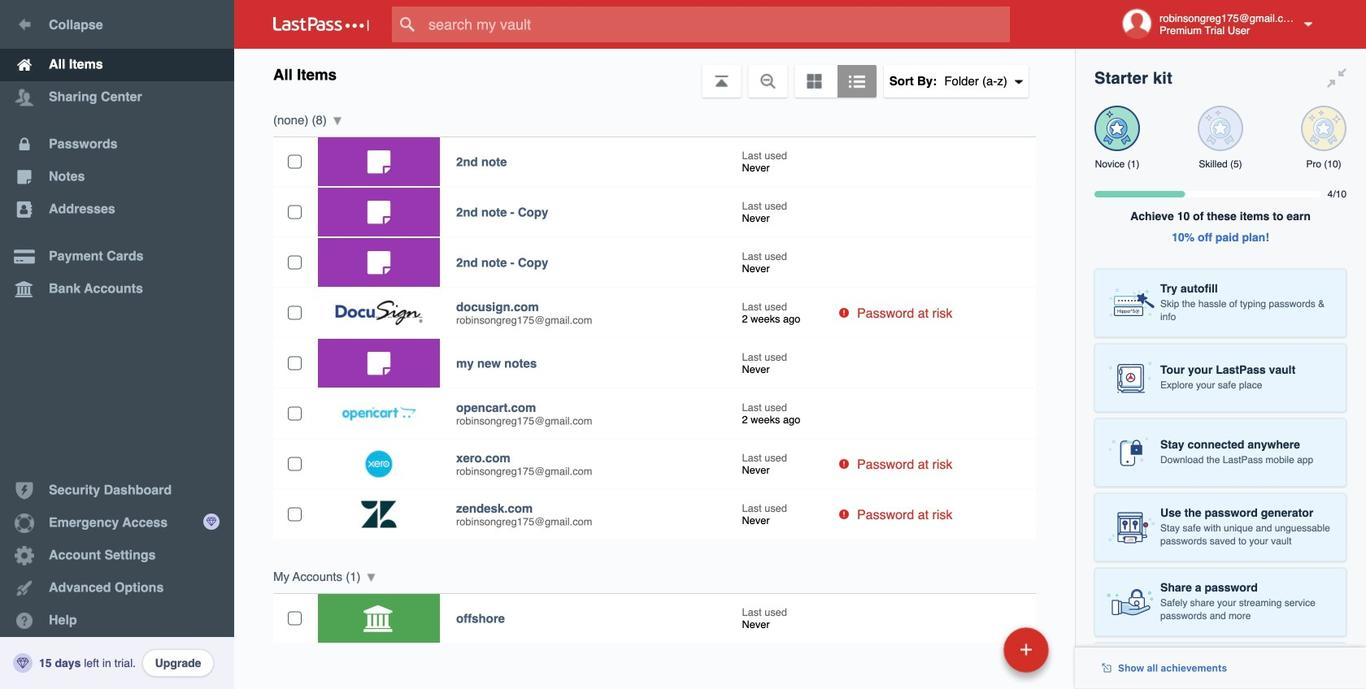 Task type: vqa. For each thing, say whether or not it's contained in the screenshot.
Search search box in the top of the page
yes



Task type: describe. For each thing, give the bounding box(es) containing it.
search my vault text field
[[392, 7, 1042, 42]]

Search search field
[[392, 7, 1042, 42]]

new item element
[[892, 627, 1055, 674]]

lastpass image
[[273, 17, 369, 32]]



Task type: locate. For each thing, give the bounding box(es) containing it.
new item navigation
[[892, 623, 1059, 690]]

vault options navigation
[[234, 49, 1076, 98]]

main navigation navigation
[[0, 0, 234, 690]]



